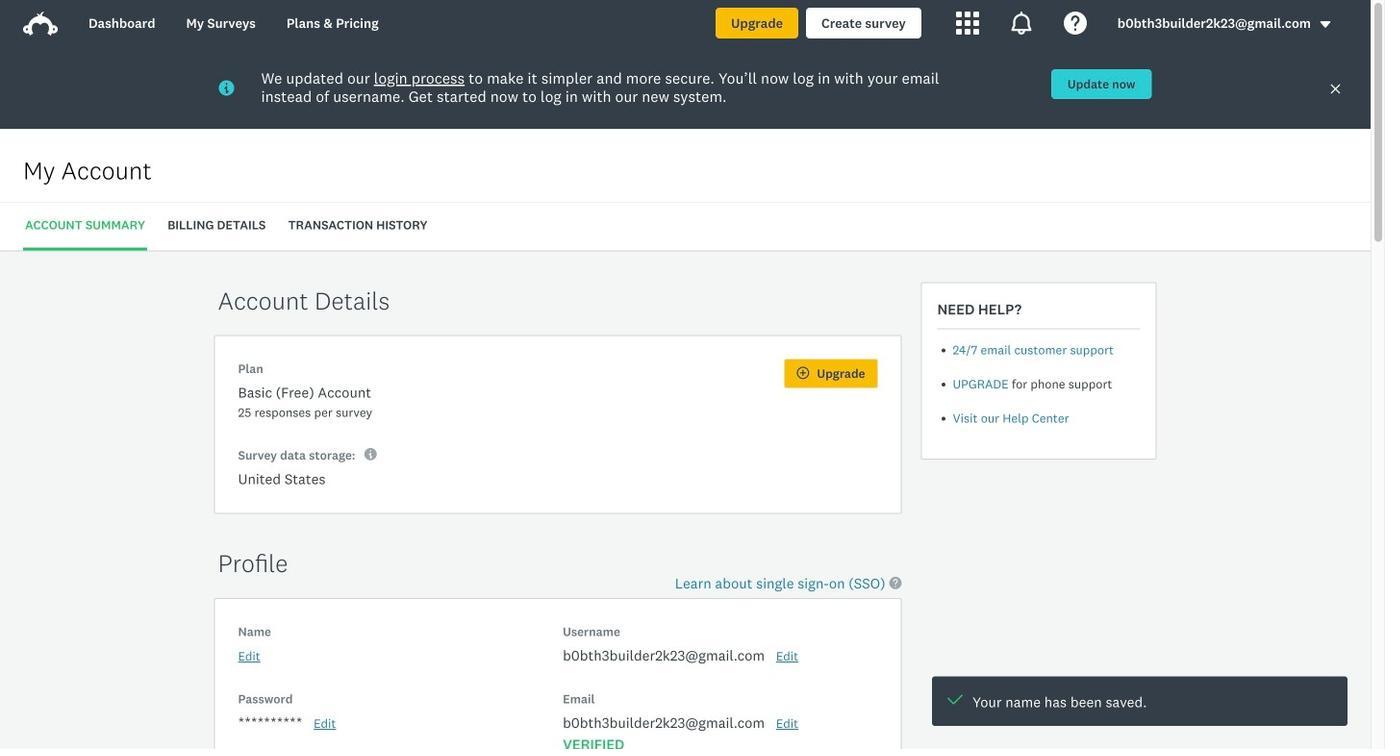 Task type: describe. For each thing, give the bounding box(es) containing it.
x image
[[1330, 83, 1342, 95]]

1 products icon image from the left
[[956, 12, 979, 35]]



Task type: locate. For each thing, give the bounding box(es) containing it.
2 products icon image from the left
[[1010, 12, 1033, 35]]

products icon image
[[956, 12, 979, 35], [1010, 12, 1033, 35]]

dropdown arrow image
[[1319, 18, 1332, 31]]

help icon image
[[1064, 12, 1087, 35]]

0 horizontal spatial products icon image
[[956, 12, 979, 35]]

1 horizontal spatial products icon image
[[1010, 12, 1033, 35]]

surveymonkey logo image
[[23, 12, 58, 36]]



Task type: vqa. For each thing, say whether or not it's contained in the screenshot.
'Search' Text Box
no



